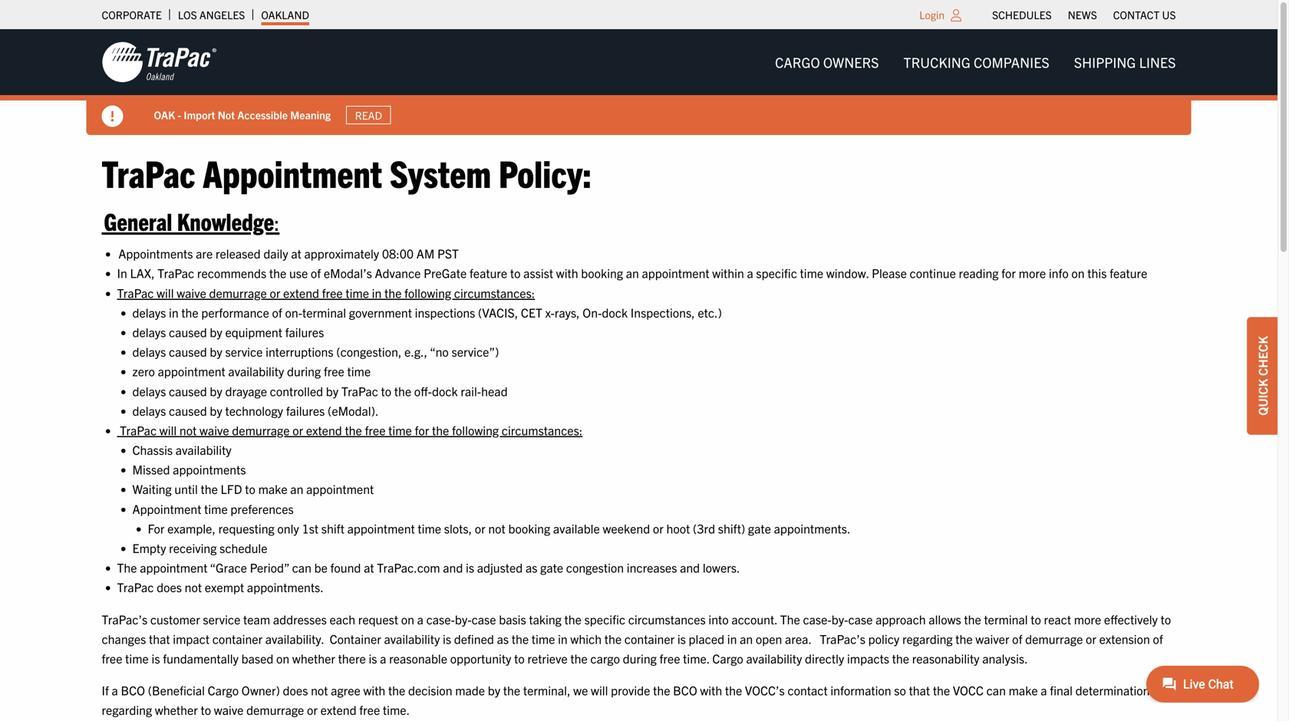 Task type: locate. For each thing, give the bounding box(es) containing it.
0 vertical spatial specific
[[757, 265, 798, 281]]

an inside the trapac's customer service team addresses each request on a case-by-case basis taking the specific circumstances into account. the case-by-case approach allows the terminal to react more effectively to changes that impact container availability.  container availability is defined as the time in which the container is placed in an open area.   trapac's policy regarding the waiver of demurrage or extension of free time is fundamentally based on whether there is a reasonable opportunity to retrieve the cargo during free time. cargo availability directly impacts the reasonability analysis.
[[740, 631, 753, 647]]

failures up interruptions
[[285, 324, 324, 340]]

is left "adjusted"
[[466, 560, 475, 576]]

of right extension
[[1154, 631, 1164, 647]]

0 vertical spatial more
[[1019, 265, 1047, 281]]

will down appointments
[[157, 285, 174, 300]]

1 vertical spatial as
[[497, 631, 509, 647]]

1 vertical spatial make
[[1009, 683, 1039, 698]]

0 vertical spatial dock
[[602, 305, 628, 320]]

terminal inside the trapac's customer service team addresses each request on a case-by-case basis taking the specific circumstances into account. the case-by-case approach allows the terminal to react more effectively to changes that impact container availability.  container availability is defined as the time in which the container is placed in an open area.   trapac's policy regarding the waiver of demurrage or extension of free time is fundamentally based on whether there is a reasonable opportunity to retrieve the cargo during free time. cargo availability directly impacts the reasonability analysis.
[[985, 612, 1029, 627]]

container down circumstances
[[625, 631, 675, 647]]

trucking companies
[[904, 53, 1050, 71]]

more inside the trapac's customer service team addresses each request on a case-by-case basis taking the specific circumstances into account. the case-by-case approach allows the terminal to react more effectively to changes that impact container availability.  container availability is defined as the time in which the container is placed in an open area.   trapac's policy regarding the waiver of demurrage or extension of free time is fundamentally based on whether there is a reasonable opportunity to retrieve the cargo during free time. cargo availability directly impacts the reasonability analysis.
[[1075, 612, 1102, 627]]

0 vertical spatial following
[[405, 285, 452, 300]]

circumstances: up (vacis,
[[454, 285, 535, 300]]

free down interruptions
[[324, 364, 345, 379]]

system
[[390, 149, 492, 195]]

info
[[1050, 265, 1069, 281]]

2 caused from the top
[[169, 344, 207, 359]]

0 vertical spatial appointment
[[203, 149, 382, 195]]

1 horizontal spatial booking
[[581, 265, 624, 281]]

for right reading
[[1002, 265, 1017, 281]]

0 horizontal spatial more
[[1019, 265, 1047, 281]]

booking up the on-
[[581, 265, 624, 281]]

to down (beneficial
[[201, 703, 211, 718]]

1 horizontal spatial trapac's
[[820, 631, 866, 647]]

by
[[210, 324, 223, 340], [210, 344, 223, 359], [210, 383, 223, 399], [326, 383, 339, 399], [210, 403, 223, 418], [488, 683, 501, 698]]

terminal down emodal's
[[303, 305, 346, 320]]

1 horizontal spatial during
[[623, 651, 657, 666]]

1 vertical spatial during
[[623, 651, 657, 666]]

more left info
[[1019, 265, 1047, 281]]

an up inspections,
[[626, 265, 639, 281]]

on inside "appointments are released daily at approximately 08:00 am pst in lax, trapac recommends the use of emodal's advance pregate feature to assist with booking an appointment within a specific time window. please continue reading for more info on this feature trapac will waive demurrage or extend free time in the following circumstances: delays in the performance of on-terminal government inspections (vacis, cet x-rays, on-dock inspections, etc.) delays caused by equipment failures delays caused by service interruptions (congestion, e.g., "no service") zero appointment availability during free time delays caused by drayage controlled by trapac to the off-dock rail-head delays caused by technology failures (emodal). trapac will not waive demurrage or extend the free time for the following circumstances: chassis availability missed appointments waiting until the lfd to make an appointment appointment time preferences for example, requesting only 1st shift appointment time slots, or not booking available weekend or hoot (3rd shift) gate appointments. empty receiving schedule the appointment "grace period" can be found at trapac.com and is adjusted as gate congestion increases and lowers. trapac does not exempt appointments."
[[1072, 265, 1085, 281]]

provide
[[611, 683, 651, 698]]

regarding inside if a bco (beneficial cargo owner) does not agree with the decision made by the terminal, we will provide the bco with the vocc's contact information so that the vocc can make a final determination regarding whether to waive demurrage or extend free time.
[[102, 703, 152, 718]]

0 vertical spatial an
[[626, 265, 639, 281]]

0 vertical spatial does
[[157, 580, 182, 595]]

dock right rays,
[[602, 305, 628, 320]]

case- up the directly
[[804, 612, 832, 627]]

0 horizontal spatial booking
[[509, 521, 551, 536]]

to inside if a bco (beneficial cargo owner) does not agree with the decision made by the terminal, we will provide the bco with the vocc's contact information so that the vocc can make a final determination regarding whether to waive demurrage or extend free time.
[[201, 703, 211, 718]]

extend
[[283, 285, 319, 300], [306, 423, 342, 438], [321, 703, 357, 718]]

2 by- from the left
[[832, 612, 849, 627]]

can right vocc
[[987, 683, 1007, 698]]

recommends
[[197, 265, 267, 281]]

1 vertical spatial at
[[364, 560, 374, 576]]

cargo owners link
[[763, 47, 892, 78]]

2 vertical spatial extend
[[321, 703, 357, 718]]

terminal
[[303, 305, 346, 320], [985, 612, 1029, 627]]

1 vertical spatial service
[[203, 612, 241, 627]]

menu bar up shipping
[[985, 4, 1185, 25]]

appointment up for
[[132, 501, 202, 517]]

trapac down appointments
[[158, 265, 194, 281]]

retrieve
[[528, 651, 568, 666]]

or inside the trapac's customer service team addresses each request on a case-by-case basis taking the specific circumstances into account. the case-by-case approach allows the terminal to react more effectively to changes that impact container availability.  container availability is defined as the time in which the container is placed in an open area.   trapac's policy regarding the waiver of demurrage or extension of free time is fundamentally based on whether there is a reasonable opportunity to retrieve the cargo during free time. cargo availability directly impacts the reasonability analysis.
[[1087, 631, 1097, 647]]

corporate
[[102, 8, 162, 21]]

during down interruptions
[[287, 364, 321, 379]]

regarding down if
[[102, 703, 152, 718]]

appointments.
[[774, 521, 851, 536], [247, 580, 324, 595]]

1 case from the left
[[472, 612, 496, 627]]

1 vertical spatial an
[[290, 482, 304, 497]]

(congestion,
[[337, 344, 402, 359]]

1 vertical spatial more
[[1075, 612, 1102, 627]]

react
[[1045, 612, 1072, 627]]

please
[[872, 265, 907, 281]]

1 horizontal spatial appointments.
[[774, 521, 851, 536]]

gate left congestion
[[541, 560, 564, 576]]

case up policy
[[849, 612, 873, 627]]

of right use
[[311, 265, 321, 281]]

bco right if
[[121, 683, 145, 698]]

1 feature from the left
[[470, 265, 508, 281]]

2 container from the left
[[625, 631, 675, 647]]

requesting
[[219, 521, 275, 536]]

quick check link
[[1248, 317, 1278, 435]]

bco right provide
[[674, 683, 698, 698]]

an
[[626, 265, 639, 281], [290, 482, 304, 497], [740, 631, 753, 647]]

0 horizontal spatial container
[[213, 631, 263, 647]]

for down off-
[[415, 423, 429, 438]]

be
[[314, 560, 328, 576]]

policy:
[[499, 149, 592, 195]]

on right request at the left bottom
[[401, 612, 415, 627]]

0 horizontal spatial gate
[[541, 560, 564, 576]]

does inside if a bco (beneficial cargo owner) does not agree with the decision made by the terminal, we will provide the bco with the vocc's contact information so that the vocc can make a final determination regarding whether to waive demurrage or extend free time.
[[283, 683, 308, 698]]

the inside "appointments are released daily at approximately 08:00 am pst in lax, trapac recommends the use of emodal's advance pregate feature to assist with booking an appointment within a specific time window. please continue reading for more info on this feature trapac will waive demurrage or extend free time in the following circumstances: delays in the performance of on-terminal government inspections (vacis, cet x-rays, on-dock inspections, etc.) delays caused by equipment failures delays caused by service interruptions (congestion, e.g., "no service") zero appointment availability during free time delays caused by drayage controlled by trapac to the off-dock rail-head delays caused by technology failures (emodal). trapac will not waive demurrage or extend the free time for the following circumstances: chassis availability missed appointments waiting until the lfd to make an appointment appointment time preferences for example, requesting only 1st shift appointment time slots, or not booking available weekend or hoot (3rd shift) gate appointments. empty receiving schedule the appointment "grace period" can be found at trapac.com and is adjusted as gate congestion increases and lowers. trapac does not exempt appointments."
[[117, 560, 137, 576]]

1 horizontal spatial more
[[1075, 612, 1102, 627]]

container down team
[[213, 631, 263, 647]]

will up chassis
[[160, 423, 177, 438]]

open
[[756, 631, 783, 647]]

availability up drayage
[[228, 364, 284, 379]]

2 horizontal spatial an
[[740, 631, 753, 647]]

on
[[1072, 265, 1085, 281], [401, 612, 415, 627], [276, 651, 290, 666]]

this
[[1088, 265, 1108, 281]]

equipment
[[225, 324, 283, 340]]

banner
[[0, 29, 1290, 135]]

service")
[[452, 344, 499, 359]]

1 vertical spatial dock
[[432, 383, 458, 399]]

service down exempt
[[203, 612, 241, 627]]

0 vertical spatial on
[[1072, 265, 1085, 281]]

not inside if a bco (beneficial cargo owner) does not agree with the decision made by the terminal, we will provide the bco with the vocc's contact information so that the vocc can make a final determination regarding whether to waive demurrage or extend free time.
[[311, 683, 328, 698]]

free down emodal's
[[322, 285, 343, 300]]

an down account.
[[740, 631, 753, 647]]

by- up "defined"
[[455, 612, 472, 627]]

menu bar containing cargo owners
[[763, 47, 1189, 78]]

in
[[117, 265, 127, 281]]

with inside "appointments are released daily at approximately 08:00 am pst in lax, trapac recommends the use of emodal's advance pregate feature to assist with booking an appointment within a specific time window. please continue reading for more info on this feature trapac will waive demurrage or extend free time in the following circumstances: delays in the performance of on-terminal government inspections (vacis, cet x-rays, on-dock inspections, etc.) delays caused by equipment failures delays caused by service interruptions (congestion, e.g., "no service") zero appointment availability during free time delays caused by drayage controlled by trapac to the off-dock rail-head delays caused by technology failures (emodal). trapac will not waive demurrage or extend the free time for the following circumstances: chassis availability missed appointments waiting until the lfd to make an appointment appointment time preferences for example, requesting only 1st shift appointment time slots, or not booking available weekend or hoot (3rd shift) gate appointments. empty receiving schedule the appointment "grace period" can be found at trapac.com and is adjusted as gate congestion increases and lowers. trapac does not exempt appointments."
[[557, 265, 579, 281]]

0 horizontal spatial case-
[[427, 612, 455, 627]]

does up customer
[[157, 580, 182, 595]]

appointment up shift
[[306, 482, 374, 497]]

1 horizontal spatial following
[[452, 423, 499, 438]]

menu bar
[[985, 4, 1185, 25], [763, 47, 1189, 78]]

read
[[355, 108, 382, 122]]

1 container from the left
[[213, 631, 263, 647]]

is inside "appointments are released daily at approximately 08:00 am pst in lax, trapac recommends the use of emodal's advance pregate feature to assist with booking an appointment within a specific time window. please continue reading for more info on this feature trapac will waive demurrage or extend free time in the following circumstances: delays in the performance of on-terminal government inspections (vacis, cet x-rays, on-dock inspections, etc.) delays caused by equipment failures delays caused by service interruptions (congestion, e.g., "no service") zero appointment availability during free time delays caused by drayage controlled by trapac to the off-dock rail-head delays caused by technology failures (emodal). trapac will not waive demurrage or extend the free time for the following circumstances: chassis availability missed appointments waiting until the lfd to make an appointment appointment time preferences for example, requesting only 1st shift appointment time slots, or not booking available weekend or hoot (3rd shift) gate appointments. empty receiving schedule the appointment "grace period" can be found at trapac.com and is adjusted as gate congestion increases and lowers. trapac does not exempt appointments."
[[466, 560, 475, 576]]

0 vertical spatial during
[[287, 364, 321, 379]]

1 vertical spatial appointments.
[[247, 580, 324, 595]]

receiving
[[169, 541, 217, 556]]

feature up (vacis,
[[470, 265, 508, 281]]

0 horizontal spatial terminal
[[303, 305, 346, 320]]

1 horizontal spatial with
[[557, 265, 579, 281]]

approximately
[[304, 246, 379, 261]]

1 vertical spatial appointment
[[132, 501, 202, 517]]

0 vertical spatial make
[[258, 482, 288, 497]]

free down circumstances
[[660, 651, 681, 666]]

0 horizontal spatial at
[[291, 246, 302, 261]]

missed
[[132, 462, 170, 477]]

news link
[[1069, 4, 1098, 25]]

1 vertical spatial gate
[[541, 560, 564, 576]]

with right assist
[[557, 265, 579, 281]]

case- up "defined"
[[427, 612, 455, 627]]

circumstances:
[[454, 285, 535, 300], [502, 423, 583, 438]]

1 case- from the left
[[427, 612, 455, 627]]

1 and from the left
[[443, 560, 463, 576]]

1 vertical spatial terminal
[[985, 612, 1029, 627]]

more right react
[[1075, 612, 1102, 627]]

extend down use
[[283, 285, 319, 300]]

trapac's up the directly
[[820, 631, 866, 647]]

1 vertical spatial failures
[[286, 403, 325, 418]]

2 case from the left
[[849, 612, 873, 627]]

basis
[[499, 612, 527, 627]]

during inside "appointments are released daily at approximately 08:00 am pst in lax, trapac recommends the use of emodal's advance pregate feature to assist with booking an appointment within a specific time window. please continue reading for more info on this feature trapac will waive demurrage or extend free time in the following circumstances: delays in the performance of on-terminal government inspections (vacis, cet x-rays, on-dock inspections, etc.) delays caused by equipment failures delays caused by service interruptions (congestion, e.g., "no service") zero appointment availability during free time delays caused by drayage controlled by trapac to the off-dock rail-head delays caused by technology failures (emodal). trapac will not waive demurrage or extend the free time for the following circumstances: chassis availability missed appointments waiting until the lfd to make an appointment appointment time preferences for example, requesting only 1st shift appointment time slots, or not booking available weekend or hoot (3rd shift) gate appointments. empty receiving schedule the appointment "grace period" can be found at trapac.com and is adjusted as gate congestion increases and lowers. trapac does not exempt appointments."
[[287, 364, 321, 379]]

specific inside "appointments are released daily at approximately 08:00 am pst in lax, trapac recommends the use of emodal's advance pregate feature to assist with booking an appointment within a specific time window. please continue reading for more info on this feature trapac will waive demurrage or extend free time in the following circumstances: delays in the performance of on-terminal government inspections (vacis, cet x-rays, on-dock inspections, etc.) delays caused by equipment failures delays caused by service interruptions (congestion, e.g., "no service") zero appointment availability during free time delays caused by drayage controlled by trapac to the off-dock rail-head delays caused by technology failures (emodal). trapac will not waive demurrage or extend the free time for the following circumstances: chassis availability missed appointments waiting until the lfd to make an appointment appointment time preferences for example, requesting only 1st shift appointment time slots, or not booking available weekend or hoot (3rd shift) gate appointments. empty receiving schedule the appointment "grace period" can be found at trapac.com and is adjusted as gate congestion increases and lowers. trapac does not exempt appointments."
[[757, 265, 798, 281]]

1 horizontal spatial make
[[1009, 683, 1039, 698]]

1 horizontal spatial does
[[283, 683, 308, 698]]

quick check
[[1255, 336, 1271, 416]]

am
[[417, 246, 435, 261]]

1 horizontal spatial case
[[849, 612, 873, 627]]

shift
[[322, 521, 345, 536]]

that right "so"
[[910, 683, 931, 698]]

oakland
[[261, 8, 309, 21]]

demurrage
[[209, 285, 267, 300], [232, 423, 290, 438], [1026, 631, 1084, 647], [247, 703, 304, 718]]

on right based at the bottom left of page
[[276, 651, 290, 666]]

waive up appointments
[[200, 423, 229, 438]]

cargo left owners
[[776, 53, 821, 71]]

dock left rail-
[[432, 383, 458, 399]]

extend down agree
[[321, 703, 357, 718]]

is down circumstances
[[678, 631, 686, 647]]

trapac up general
[[102, 149, 195, 195]]

schedule
[[220, 541, 268, 556]]

free
[[322, 285, 343, 300], [324, 364, 345, 379], [365, 423, 386, 438], [102, 651, 122, 666], [660, 651, 681, 666], [360, 703, 380, 718]]

whether down (beneficial
[[155, 703, 198, 718]]

trapac appointment system policy: main content
[[86, 147, 1192, 722]]

service inside "appointments are released daily at approximately 08:00 am pst in lax, trapac recommends the use of emodal's advance pregate feature to assist with booking an appointment within a specific time window. please continue reading for more info on this feature trapac will waive demurrage or extend free time in the following circumstances: delays in the performance of on-terminal government inspections (vacis, cet x-rays, on-dock inspections, etc.) delays caused by equipment failures delays caused by service interruptions (congestion, e.g., "no service") zero appointment availability during free time delays caused by drayage controlled by trapac to the off-dock rail-head delays caused by technology failures (emodal). trapac will not waive demurrage or extend the free time for the following circumstances: chassis availability missed appointments waiting until the lfd to make an appointment appointment time preferences for example, requesting only 1st shift appointment time slots, or not booking available weekend or hoot (3rd shift) gate appointments. empty receiving schedule the appointment "grace period" can be found at trapac.com and is adjusted as gate congestion increases and lowers. trapac does not exempt appointments."
[[225, 344, 263, 359]]

1 horizontal spatial for
[[1002, 265, 1017, 281]]

0 vertical spatial trapac's
[[102, 612, 148, 627]]

failures down "controlled"
[[286, 403, 325, 418]]

cargo
[[591, 651, 620, 666]]

terminal up waiver
[[985, 612, 1029, 627]]

will right we
[[591, 683, 608, 698]]

los
[[178, 8, 197, 21]]

0 horizontal spatial an
[[290, 482, 304, 497]]

in
[[372, 285, 382, 300], [169, 305, 179, 320], [558, 631, 568, 647], [728, 631, 737, 647]]

general knowledge :
[[104, 206, 280, 236]]

0 horizontal spatial time.
[[383, 703, 410, 718]]

specific right within
[[757, 265, 798, 281]]

3 caused from the top
[[169, 383, 207, 399]]

directly
[[806, 651, 845, 666]]

1 vertical spatial booking
[[509, 521, 551, 536]]

available
[[554, 521, 600, 536]]

free inside if a bco (beneficial cargo owner) does not agree with the decision made by the terminal, we will provide the bco with the vocc's contact information so that the vocc can make a final determination regarding whether to waive demurrage or extend free time.
[[360, 703, 380, 718]]

waiver
[[976, 631, 1010, 647]]

1 vertical spatial following
[[452, 423, 499, 438]]

in left 'which'
[[558, 631, 568, 647]]

e.g.,
[[405, 344, 428, 359]]

the up open
[[781, 612, 801, 627]]

1 vertical spatial time.
[[383, 703, 410, 718]]

can inside "appointments are released daily at approximately 08:00 am pst in lax, trapac recommends the use of emodal's advance pregate feature to assist with booking an appointment within a specific time window. please continue reading for more info on this feature trapac will waive demurrage or extend free time in the following circumstances: delays in the performance of on-terminal government inspections (vacis, cet x-rays, on-dock inspections, etc.) delays caused by equipment failures delays caused by service interruptions (congestion, e.g., "no service") zero appointment availability during free time delays caused by drayage controlled by trapac to the off-dock rail-head delays caused by technology failures (emodal). trapac will not waive demurrage or extend the free time for the following circumstances: chassis availability missed appointments waiting until the lfd to make an appointment appointment time preferences for example, requesting only 1st shift appointment time slots, or not booking available weekend or hoot (3rd shift) gate appointments. empty receiving schedule the appointment "grace period" can be found at trapac.com and is adjusted as gate congestion increases and lowers. trapac does not exempt appointments."
[[292, 560, 312, 576]]

0 horizontal spatial whether
[[155, 703, 198, 718]]

can
[[292, 560, 312, 576], [987, 683, 1007, 698]]

are
[[196, 246, 213, 261]]

0 horizontal spatial specific
[[585, 612, 626, 627]]

1 horizontal spatial that
[[910, 683, 931, 698]]

0 horizontal spatial regarding
[[102, 703, 152, 718]]

as inside the trapac's customer service team addresses each request on a case-by-case basis taking the specific circumstances into account. the case-by-case approach allows the terminal to react more effectively to changes that impact container availability.  container availability is defined as the time in which the container is placed in an open area.   trapac's policy regarding the waiver of demurrage or extension of free time is fundamentally based on whether there is a reasonable opportunity to retrieve the cargo during free time. cargo availability directly impacts the reasonability analysis.
[[497, 631, 509, 647]]

1 vertical spatial can
[[987, 683, 1007, 698]]

waive
[[177, 285, 206, 300], [200, 423, 229, 438], [214, 703, 244, 718]]

0 horizontal spatial the
[[117, 560, 137, 576]]

1 horizontal spatial an
[[626, 265, 639, 281]]

time. inside if a bco (beneficial cargo owner) does not agree with the decision made by the terminal, we will provide the bco with the vocc's contact information so that the vocc can make a final determination regarding whether to waive demurrage or extend free time.
[[383, 703, 410, 718]]

off-
[[414, 383, 432, 399]]

by inside if a bco (beneficial cargo owner) does not agree with the decision made by the terminal, we will provide the bco with the vocc's contact information so that the vocc can make a final determination regarding whether to waive demurrage or extend free time.
[[488, 683, 501, 698]]

whether left there
[[292, 651, 335, 666]]

a right within
[[747, 265, 754, 281]]

2 and from the left
[[680, 560, 700, 576]]

0 horizontal spatial and
[[443, 560, 463, 576]]

on-
[[583, 305, 602, 320]]

does right owner)
[[283, 683, 308, 698]]

the inside the trapac's customer service team addresses each request on a case-by-case basis taking the specific circumstances into account. the case-by-case approach allows the terminal to react more effectively to changes that impact container availability.  container availability is defined as the time in which the container is placed in an open area.   trapac's policy regarding the waiver of demurrage or extension of free time is fundamentally based on whether there is a reasonable opportunity to retrieve the cargo during free time. cargo availability directly impacts the reasonability analysis.
[[781, 612, 801, 627]]

regarding inside the trapac's customer service team addresses each request on a case-by-case basis taking the specific circumstances into account. the case-by-case approach allows the terminal to react more effectively to changes that impact container availability.  container availability is defined as the time in which the container is placed in an open area.   trapac's policy regarding the waiver of demurrage or extension of free time is fundamentally based on whether there is a reasonable opportunity to retrieve the cargo during free time. cargo availability directly impacts the reasonability analysis.
[[903, 631, 953, 647]]

1 horizontal spatial at
[[364, 560, 374, 576]]

trapac
[[102, 149, 195, 195], [158, 265, 194, 281], [117, 285, 154, 300], [342, 383, 378, 399], [120, 423, 157, 438], [117, 580, 154, 595]]

0 horizontal spatial cargo
[[208, 683, 239, 698]]

or
[[270, 285, 281, 300], [293, 423, 303, 438], [475, 521, 486, 536], [653, 521, 664, 536], [1087, 631, 1097, 647], [307, 703, 318, 718]]

the
[[117, 560, 137, 576], [781, 612, 801, 627]]

information
[[831, 683, 892, 698]]

can left be
[[292, 560, 312, 576]]

with
[[557, 265, 579, 281], [364, 683, 386, 698], [701, 683, 723, 698]]

waive down owner)
[[214, 703, 244, 718]]

will
[[157, 285, 174, 300], [160, 423, 177, 438], [591, 683, 608, 698]]

feature
[[470, 265, 508, 281], [1110, 265, 1148, 281]]

make up preferences
[[258, 482, 288, 497]]

a inside "appointments are released daily at approximately 08:00 am pst in lax, trapac recommends the use of emodal's advance pregate feature to assist with booking an appointment within a specific time window. please continue reading for more info on this feature trapac will waive demurrage or extend free time in the following circumstances: delays in the performance of on-terminal government inspections (vacis, cet x-rays, on-dock inspections, etc.) delays caused by equipment failures delays caused by service interruptions (congestion, e.g., "no service") zero appointment availability during free time delays caused by drayage controlled by trapac to the off-dock rail-head delays caused by technology failures (emodal). trapac will not waive demurrage or extend the free time for the following circumstances: chassis availability missed appointments waiting until the lfd to make an appointment appointment time preferences for example, requesting only 1st shift appointment time slots, or not booking available weekend or hoot (3rd shift) gate appointments. empty receiving schedule the appointment "grace period" can be found at trapac.com and is adjusted as gate congestion increases and lowers. trapac does not exempt appointments."
[[747, 265, 754, 281]]

banner containing cargo owners
[[0, 29, 1290, 135]]

0 horizontal spatial that
[[149, 631, 170, 647]]

cargo
[[776, 53, 821, 71], [713, 651, 744, 666], [208, 683, 239, 698]]

performance
[[201, 305, 269, 320]]

availability
[[228, 364, 284, 379], [176, 442, 232, 458], [384, 631, 440, 647], [747, 651, 803, 666]]

1 vertical spatial that
[[910, 683, 931, 698]]

appointment inside "appointments are released daily at approximately 08:00 am pst in lax, trapac recommends the use of emodal's advance pregate feature to assist with booking an appointment within a specific time window. please continue reading for more info on this feature trapac will waive demurrage or extend free time in the following circumstances: delays in the performance of on-terminal government inspections (vacis, cet x-rays, on-dock inspections, etc.) delays caused by equipment failures delays caused by service interruptions (congestion, e.g., "no service") zero appointment availability during free time delays caused by drayage controlled by trapac to the off-dock rail-head delays caused by technology failures (emodal). trapac will not waive demurrage or extend the free time for the following circumstances: chassis availability missed appointments waiting until the lfd to make an appointment appointment time preferences for example, requesting only 1st shift appointment time slots, or not booking available weekend or hoot (3rd shift) gate appointments. empty receiving schedule the appointment "grace period" can be found at trapac.com and is adjusted as gate congestion increases and lowers. trapac does not exempt appointments."
[[132, 501, 202, 517]]

0 vertical spatial the
[[117, 560, 137, 576]]

demurrage down owner)
[[247, 703, 304, 718]]

chassis
[[132, 442, 173, 458]]

0 horizontal spatial following
[[405, 285, 452, 300]]

time. down the decision on the left of page
[[383, 703, 410, 718]]

waive inside if a bco (beneficial cargo owner) does not agree with the decision made by the terminal, we will provide the bco with the vocc's contact information so that the vocc can make a final determination regarding whether to waive demurrage or extend free time.
[[214, 703, 244, 718]]

0 vertical spatial menu bar
[[985, 4, 1185, 25]]

0 vertical spatial can
[[292, 560, 312, 576]]

with down the placed
[[701, 683, 723, 698]]

1 horizontal spatial by-
[[832, 612, 849, 627]]

1 vertical spatial specific
[[585, 612, 626, 627]]

make down "analysis."
[[1009, 683, 1039, 698]]

appointments
[[173, 462, 246, 477]]

menu bar down light image
[[763, 47, 1189, 78]]

1 horizontal spatial time.
[[684, 651, 710, 666]]

waive down are
[[177, 285, 206, 300]]

for
[[1002, 265, 1017, 281], [415, 423, 429, 438]]

shipping lines link
[[1063, 47, 1189, 78]]

at up use
[[291, 246, 302, 261]]

not left agree
[[311, 683, 328, 698]]

addresses
[[273, 612, 327, 627]]

2 vertical spatial an
[[740, 631, 753, 647]]

time.
[[684, 651, 710, 666], [383, 703, 410, 718]]

by- up the directly
[[832, 612, 849, 627]]

1 vertical spatial does
[[283, 683, 308, 698]]

will inside if a bco (beneficial cargo owner) does not agree with the decision made by the terminal, we will provide the bco with the vocc's contact information so that the vocc can make a final determination regarding whether to waive demurrage or extend free time.
[[591, 683, 608, 698]]

1 horizontal spatial as
[[526, 560, 538, 576]]

customer
[[150, 612, 200, 627]]

0 vertical spatial booking
[[581, 265, 624, 281]]

regarding down allows at the bottom right
[[903, 631, 953, 647]]

1 caused from the top
[[169, 324, 207, 340]]

can inside if a bco (beneficial cargo owner) does not agree with the decision made by the terminal, we will provide the bco with the vocc's contact information so that the vocc can make a final determination regarding whether to waive demurrage or extend free time.
[[987, 683, 1007, 698]]

0 vertical spatial failures
[[285, 324, 324, 340]]

1 vertical spatial menu bar
[[763, 47, 1189, 78]]

0 horizontal spatial appointment
[[132, 501, 202, 517]]

policy
[[869, 631, 900, 647]]

demurrage up performance
[[209, 285, 267, 300]]

etc.)
[[698, 305, 722, 320]]

to left react
[[1031, 612, 1042, 627]]

the down empty
[[117, 560, 137, 576]]

effectively
[[1105, 612, 1159, 627]]

case up "defined"
[[472, 612, 496, 627]]

1 vertical spatial the
[[781, 612, 801, 627]]

1 by- from the left
[[455, 612, 472, 627]]

appointment up the ":"
[[203, 149, 382, 195]]

2 vertical spatial on
[[276, 651, 290, 666]]

following up inspections
[[405, 285, 452, 300]]

during up provide
[[623, 651, 657, 666]]

0 vertical spatial cargo
[[776, 53, 821, 71]]

1 horizontal spatial can
[[987, 683, 1007, 698]]

not
[[180, 423, 197, 438], [489, 521, 506, 536], [185, 580, 202, 595], [311, 683, 328, 698]]

caused
[[169, 324, 207, 340], [169, 344, 207, 359], [169, 383, 207, 399], [169, 403, 207, 418]]

there
[[338, 651, 366, 666]]

daily
[[264, 246, 288, 261]]

0 horizontal spatial bco
[[121, 683, 145, 698]]

1 vertical spatial for
[[415, 423, 429, 438]]

1 horizontal spatial regarding
[[903, 631, 953, 647]]

-
[[178, 108, 181, 122]]

feature right this
[[1110, 265, 1148, 281]]

as down basis
[[497, 631, 509, 647]]

1 horizontal spatial gate
[[749, 521, 772, 536]]

by-
[[455, 612, 472, 627], [832, 612, 849, 627]]

1 horizontal spatial container
[[625, 631, 675, 647]]

0 vertical spatial terminal
[[303, 305, 346, 320]]



Task type: describe. For each thing, give the bounding box(es) containing it.
on-
[[285, 305, 303, 320]]

whether inside if a bco (beneficial cargo owner) does not agree with the decision made by the terminal, we will provide the bco with the vocc's contact information so that the vocc can make a final determination regarding whether to waive demurrage or extend free time.
[[155, 703, 198, 718]]

if
[[102, 683, 109, 698]]

1 delays from the top
[[132, 305, 166, 320]]

make inside if a bco (beneficial cargo owner) does not agree with the decision made by the terminal, we will provide the bco with the vocc's contact information so that the vocc can make a final determination regarding whether to waive demurrage or extend free time.
[[1009, 683, 1039, 698]]

cargo inside the trapac's customer service team addresses each request on a case-by-case basis taking the specific circumstances into account. the case-by-case approach allows the terminal to react more effectively to changes that impact container availability.  container availability is defined as the time in which the container is placed in an open area.   trapac's policy regarding the waiver of demurrage or extension of free time is fundamentally based on whether there is a reasonable opportunity to retrieve the cargo during free time. cargo availability directly impacts the reasonability analysis.
[[713, 651, 744, 666]]

0 vertical spatial waive
[[177, 285, 206, 300]]

continue
[[910, 265, 957, 281]]

(emodal).
[[328, 403, 379, 418]]

free down changes
[[102, 651, 122, 666]]

to right effectively
[[1161, 612, 1172, 627]]

lowers.
[[703, 560, 741, 576]]

terminal inside "appointments are released daily at approximately 08:00 am pst in lax, trapac recommends the use of emodal's advance pregate feature to assist with booking an appointment within a specific time window. please continue reading for more info on this feature trapac will waive demurrage or extend free time in the following circumstances: delays in the performance of on-terminal government inspections (vacis, cet x-rays, on-dock inspections, etc.) delays caused by equipment failures delays caused by service interruptions (congestion, e.g., "no service") zero appointment availability during free time delays caused by drayage controlled by trapac to the off-dock rail-head delays caused by technology failures (emodal). trapac will not waive demurrage or extend the free time for the following circumstances: chassis availability missed appointments waiting until the lfd to make an appointment appointment time preferences for example, requesting only 1st shift appointment time slots, or not booking available weekend or hoot (3rd shift) gate appointments. empty receiving schedule the appointment "grace period" can be found at trapac.com and is adjusted as gate congestion increases and lowers. trapac does not exempt appointments."
[[303, 305, 346, 320]]

a left the final
[[1041, 683, 1048, 698]]

specific inside the trapac's customer service team addresses each request on a case-by-case basis taking the specific circumstances into account. the case-by-case approach allows the terminal to react more effectively to changes that impact container availability.  container availability is defined as the time in which the container is placed in an open area.   trapac's policy regarding the waiver of demurrage or extension of free time is fundamentally based on whether there is a reasonable opportunity to retrieve the cargo during free time. cargo availability directly impacts the reasonability analysis.
[[585, 612, 626, 627]]

quick
[[1255, 379, 1271, 416]]

a right there
[[380, 651, 387, 666]]

meaning
[[290, 108, 331, 122]]

lines
[[1140, 53, 1177, 71]]

read link
[[346, 106, 391, 125]]

1 vertical spatial on
[[401, 612, 415, 627]]

a up reasonable
[[417, 612, 424, 627]]

2 case- from the left
[[804, 612, 832, 627]]

decision
[[408, 683, 453, 698]]

example,
[[167, 521, 216, 536]]

solid image
[[102, 106, 123, 127]]

if a bco (beneficial cargo owner) does not agree with the decision made by the terminal, we will provide the bco with the vocc's contact information so that the vocc can make a final determination regarding whether to waive demurrage or extend free time.
[[102, 683, 1151, 718]]

in down appointments
[[169, 305, 179, 320]]

slots,
[[444, 521, 472, 536]]

appointments
[[119, 246, 193, 261]]

trapac up (emodal).
[[342, 383, 378, 399]]

pregate
[[424, 265, 467, 281]]

shift)
[[719, 521, 746, 536]]

angeles
[[200, 8, 245, 21]]

oakland image
[[102, 41, 217, 84]]

schedules
[[993, 8, 1052, 21]]

owners
[[824, 53, 880, 71]]

each
[[330, 612, 356, 627]]

availability up appointments
[[176, 442, 232, 458]]

0 horizontal spatial appointments.
[[247, 580, 324, 595]]

los angeles
[[178, 8, 245, 21]]

light image
[[951, 9, 962, 21]]

demurrage inside if a bco (beneficial cargo owner) does not agree with the decision made by the terminal, we will provide the bco with the vocc's contact information so that the vocc can make a final determination regarding whether to waive demurrage or extend free time.
[[247, 703, 304, 718]]

5 delays from the top
[[132, 403, 166, 418]]

advance
[[375, 265, 421, 281]]

more inside "appointments are released daily at approximately 08:00 am pst in lax, trapac recommends the use of emodal's advance pregate feature to assist with booking an appointment within a specific time window. please continue reading for more info on this feature trapac will waive demurrage or extend free time in the following circumstances: delays in the performance of on-terminal government inspections (vacis, cet x-rays, on-dock inspections, etc.) delays caused by equipment failures delays caused by service interruptions (congestion, e.g., "no service") zero appointment availability during free time delays caused by drayage controlled by trapac to the off-dock rail-head delays caused by technology failures (emodal). trapac will not waive demurrage or extend the free time for the following circumstances: chassis availability missed appointments waiting until the lfd to make an appointment appointment time preferences for example, requesting only 1st shift appointment time slots, or not booking available weekend or hoot (3rd shift) gate appointments. empty receiving schedule the appointment "grace period" can be found at trapac.com and is adjusted as gate congestion increases and lowers. trapac does not exempt appointments."
[[1019, 265, 1047, 281]]

only
[[278, 521, 299, 536]]

trapac up chassis
[[120, 423, 157, 438]]

4 delays from the top
[[132, 383, 166, 399]]

circumstances
[[629, 612, 706, 627]]

that inside the trapac's customer service team addresses each request on a case-by-case basis taking the specific circumstances into account. the case-by-case approach allows the terminal to react more effectively to changes that impact container availability.  container availability is defined as the time in which the container is placed in an open area.   trapac's policy regarding the waiver of demurrage or extension of free time is fundamentally based on whether there is a reasonable opportunity to retrieve the cargo during free time. cargo availability directly impacts the reasonability analysis.
[[149, 631, 170, 647]]

accessible
[[238, 108, 288, 122]]

as inside "appointments are released daily at approximately 08:00 am pst in lax, trapac recommends the use of emodal's advance pregate feature to assist with booking an appointment within a specific time window. please continue reading for more info on this feature trapac will waive demurrage or extend free time in the following circumstances: delays in the performance of on-terminal government inspections (vacis, cet x-rays, on-dock inspections, etc.) delays caused by equipment failures delays caused by service interruptions (congestion, e.g., "no service") zero appointment availability during free time delays caused by drayage controlled by trapac to the off-dock rail-head delays caused by technology failures (emodal). trapac will not waive demurrage or extend the free time for the following circumstances: chassis availability missed appointments waiting until the lfd to make an appointment appointment time preferences for example, requesting only 1st shift appointment time slots, or not booking available weekend or hoot (3rd shift) gate appointments. empty receiving schedule the appointment "grace period" can be found at trapac.com and is adjusted as gate congestion increases and lowers. trapac does not exempt appointments."
[[526, 560, 538, 576]]

vocc
[[954, 683, 984, 698]]

trapac down empty
[[117, 580, 154, 595]]

that inside if a bco (beneficial cargo owner) does not agree with the decision made by the terminal, we will provide the bco with the vocc's contact information so that the vocc can make a final determination regarding whether to waive demurrage or extend free time.
[[910, 683, 931, 698]]

appointment right zero on the left of the page
[[158, 364, 226, 379]]

to left off-
[[381, 383, 392, 399]]

1 vertical spatial circumstances:
[[502, 423, 583, 438]]

weekend
[[603, 521, 651, 536]]

waiting
[[132, 482, 172, 497]]

determination
[[1076, 683, 1151, 698]]

cargo inside cargo owners "link"
[[776, 53, 821, 71]]

released
[[216, 246, 261, 261]]

into
[[709, 612, 729, 627]]

not left exempt
[[185, 580, 202, 595]]

cargo owners
[[776, 53, 880, 71]]

1 vertical spatial waive
[[200, 423, 229, 438]]

service inside the trapac's customer service team addresses each request on a case-by-case basis taking the specific circumstances into account. the case-by-case approach allows the terminal to react more effectively to changes that impact container availability.  container availability is defined as the time in which the container is placed in an open area.   trapac's policy regarding the waiver of demurrage or extension of free time is fundamentally based on whether there is a reasonable opportunity to retrieve the cargo during free time. cargo availability directly impacts the reasonability analysis.
[[203, 612, 241, 627]]

1 bco from the left
[[121, 683, 145, 698]]

demurrage inside the trapac's customer service team addresses each request on a case-by-case basis taking the specific circumstances into account. the case-by-case approach allows the terminal to react more effectively to changes that impact container availability.  container availability is defined as the time in which the container is placed in an open area.   trapac's policy regarding the waiver of demurrage or extension of free time is fundamentally based on whether there is a reasonable opportunity to retrieve the cargo during free time. cargo availability directly impacts the reasonability analysis.
[[1026, 631, 1084, 647]]

0 vertical spatial extend
[[283, 285, 319, 300]]

within
[[713, 265, 745, 281]]

demurrage down the 'technology'
[[232, 423, 290, 438]]

:
[[274, 206, 280, 236]]

so
[[895, 683, 907, 698]]

congestion
[[567, 560, 624, 576]]

corporate link
[[102, 4, 162, 25]]

2 bco from the left
[[674, 683, 698, 698]]

menu bar inside banner
[[763, 47, 1189, 78]]

during inside the trapac's customer service team addresses each request on a case-by-case basis taking the specific circumstances into account. the case-by-case approach allows the terminal to react more effectively to changes that impact container availability.  container availability is defined as the time in which the container is placed in an open area.   trapac's policy regarding the waiver of demurrage or extension of free time is fundamentally based on whether there is a reasonable opportunity to retrieve the cargo during free time. cargo availability directly impacts the reasonability analysis.
[[623, 651, 657, 666]]

0 vertical spatial for
[[1002, 265, 1017, 281]]

trucking companies link
[[892, 47, 1063, 78]]

in up "government" at top left
[[372, 285, 382, 300]]

oakland link
[[261, 4, 309, 25]]

1 horizontal spatial dock
[[602, 305, 628, 320]]

appointment down receiving
[[140, 560, 208, 576]]

assist
[[524, 265, 554, 281]]

to right the lfd
[[245, 482, 256, 497]]

check
[[1255, 336, 1271, 376]]

of left the on-
[[272, 305, 282, 320]]

news
[[1069, 8, 1098, 21]]

inspections
[[415, 305, 476, 320]]

0 vertical spatial circumstances:
[[454, 285, 535, 300]]

approach
[[876, 612, 927, 627]]

menu bar containing schedules
[[985, 4, 1185, 25]]

0 vertical spatial appointments.
[[774, 521, 851, 536]]

import
[[184, 108, 215, 122]]

make inside "appointments are released daily at approximately 08:00 am pst in lax, trapac recommends the use of emodal's advance pregate feature to assist with booking an appointment within a specific time window. please continue reading for more info on this feature trapac will waive demurrage or extend free time in the following circumstances: delays in the performance of on-terminal government inspections (vacis, cet x-rays, on-dock inspections, etc.) delays caused by equipment failures delays caused by service interruptions (congestion, e.g., "no service") zero appointment availability during free time delays caused by drayage controlled by trapac to the off-dock rail-head delays caused by technology failures (emodal). trapac will not waive demurrage or extend the free time for the following circumstances: chassis availability missed appointments waiting until the lfd to make an appointment appointment time preferences for example, requesting only 1st shift appointment time slots, or not booking available weekend or hoot (3rd shift) gate appointments. empty receiving schedule the appointment "grace period" can be found at trapac.com and is adjusted as gate congestion increases and lowers. trapac does not exempt appointments."
[[258, 482, 288, 497]]

is up (beneficial
[[152, 651, 160, 666]]

"grace
[[210, 560, 247, 576]]

0 vertical spatial gate
[[749, 521, 772, 536]]

2 delays from the top
[[132, 324, 166, 340]]

0 horizontal spatial with
[[364, 683, 386, 698]]

lax,
[[130, 265, 155, 281]]

1 vertical spatial trapac's
[[820, 631, 866, 647]]

in down into
[[728, 631, 737, 647]]

drayage
[[225, 383, 267, 399]]

availability up reasonable
[[384, 631, 440, 647]]

appointment up inspections,
[[642, 265, 710, 281]]

0 vertical spatial will
[[157, 285, 174, 300]]

contact us link
[[1114, 4, 1177, 25]]

1 horizontal spatial appointment
[[203, 149, 382, 195]]

time. inside the trapac's customer service team addresses each request on a case-by-case basis taking the specific circumstances into account. the case-by-case approach allows the terminal to react more effectively to changes that impact container availability.  container availability is defined as the time in which the container is placed in an open area.   trapac's policy regarding the waiver of demurrage or extension of free time is fundamentally based on whether there is a reasonable opportunity to retrieve the cargo during free time. cargo availability directly impacts the reasonability analysis.
[[684, 651, 710, 666]]

cet
[[521, 305, 543, 320]]

0 horizontal spatial on
[[276, 651, 290, 666]]

lfd
[[221, 482, 242, 497]]

is right there
[[369, 651, 377, 666]]

terminal,
[[524, 683, 571, 698]]

availability down open
[[747, 651, 803, 666]]

owner)
[[242, 683, 280, 698]]

window.
[[827, 265, 870, 281]]

preferences
[[231, 501, 294, 517]]

or inside if a bco (beneficial cargo owner) does not agree with the decision made by the terminal, we will provide the bco with the vocc's contact information so that the vocc can make a final determination regarding whether to waive demurrage or extend free time.
[[307, 703, 318, 718]]

0 horizontal spatial for
[[415, 423, 429, 438]]

shipping
[[1075, 53, 1137, 71]]

interruptions
[[266, 344, 334, 359]]

is left "defined"
[[443, 631, 452, 647]]

not right 'slots,'
[[489, 521, 506, 536]]

whether inside the trapac's customer service team addresses each request on a case-by-case basis taking the specific circumstances into account. the case-by-case approach allows the terminal to react more effectively to changes that impact container availability.  container availability is defined as the time in which the container is placed in an open area.   trapac's policy regarding the waiver of demurrage or extension of free time is fundamentally based on whether there is a reasonable opportunity to retrieve the cargo during free time. cargo availability directly impacts the reasonability analysis.
[[292, 651, 335, 666]]

(3rd
[[693, 521, 716, 536]]

reasonable
[[389, 651, 448, 666]]

reading
[[959, 265, 999, 281]]

does inside "appointments are released daily at approximately 08:00 am pst in lax, trapac recommends the use of emodal's advance pregate feature to assist with booking an appointment within a specific time window. please continue reading for more info on this feature trapac will waive demurrage or extend free time in the following circumstances: delays in the performance of on-terminal government inspections (vacis, cet x-rays, on-dock inspections, etc.) delays caused by equipment failures delays caused by service interruptions (congestion, e.g., "no service") zero appointment availability during free time delays caused by drayage controlled by trapac to the off-dock rail-head delays caused by technology failures (emodal). trapac will not waive demurrage or extend the free time for the following circumstances: chassis availability missed appointments waiting until the lfd to make an appointment appointment time preferences for example, requesting only 1st shift appointment time slots, or not booking available weekend or hoot (3rd shift) gate appointments. empty receiving schedule the appointment "grace period" can be found at trapac.com and is adjusted as gate congestion increases and lowers. trapac does not exempt appointments."
[[157, 580, 182, 595]]

container
[[330, 631, 381, 647]]

hoot
[[667, 521, 691, 536]]

not
[[218, 108, 235, 122]]

x-
[[546, 305, 555, 320]]

extend inside if a bco (beneficial cargo owner) does not agree with the decision made by the terminal, we will provide the bco with the vocc's contact information so that the vocc can make a final determination regarding whether to waive demurrage or extend free time.
[[321, 703, 357, 718]]

to left retrieve
[[515, 651, 525, 666]]

2 horizontal spatial with
[[701, 683, 723, 698]]

0 horizontal spatial trapac's
[[102, 612, 148, 627]]

2 feature from the left
[[1110, 265, 1148, 281]]

0 horizontal spatial dock
[[432, 383, 458, 399]]

1st
[[302, 521, 319, 536]]

opportunity
[[451, 651, 512, 666]]

oak
[[154, 108, 175, 122]]

1 vertical spatial extend
[[306, 423, 342, 438]]

based
[[242, 651, 274, 666]]

found
[[331, 560, 361, 576]]

1 vertical spatial will
[[160, 423, 177, 438]]

not up appointments
[[180, 423, 197, 438]]

of up "analysis."
[[1013, 631, 1023, 647]]

final
[[1051, 683, 1073, 698]]

4 caused from the top
[[169, 403, 207, 418]]

appointment up trapac.com on the left of the page
[[348, 521, 415, 536]]

a right if
[[112, 683, 118, 698]]

cargo inside if a bco (beneficial cargo owner) does not agree with the decision made by the terminal, we will provide the bco with the vocc's contact information so that the vocc can make a final determination regarding whether to waive demurrage or extend free time.
[[208, 683, 239, 698]]

free down (emodal).
[[365, 423, 386, 438]]

to left assist
[[511, 265, 521, 281]]

3 delays from the top
[[132, 344, 166, 359]]

vocc's
[[746, 683, 785, 698]]

trapac appointment system policy:
[[102, 149, 607, 195]]

account.
[[732, 612, 778, 627]]

impact
[[173, 631, 210, 647]]

oak - import not accessible meaning
[[154, 108, 331, 122]]

fundamentally
[[163, 651, 239, 666]]

trapac down lax,
[[117, 285, 154, 300]]



Task type: vqa. For each thing, say whether or not it's contained in the screenshot.
Check
yes



